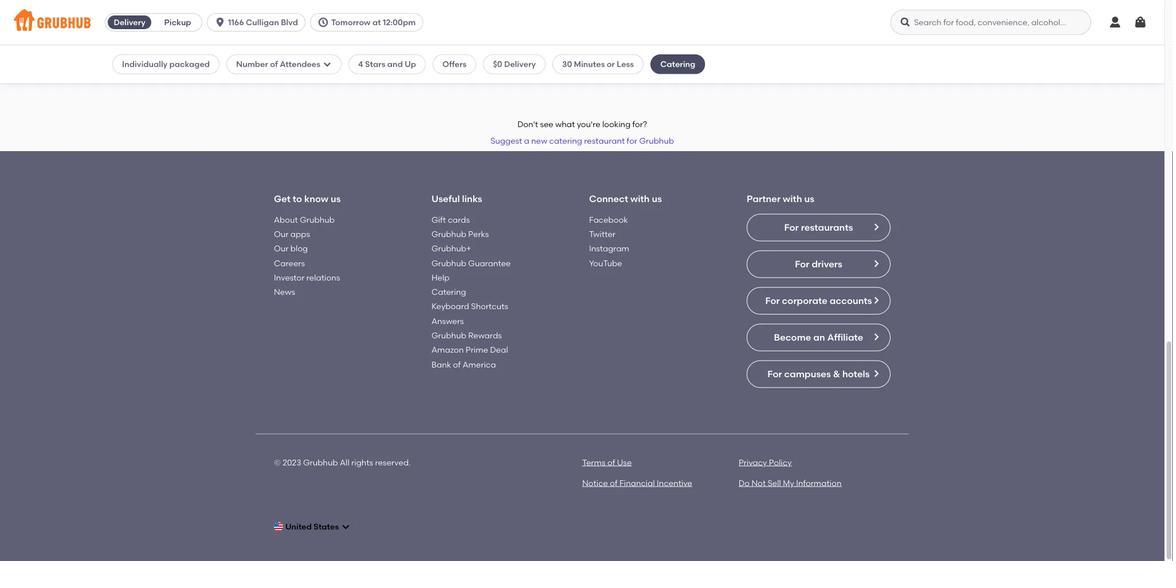 Task type: locate. For each thing, give the bounding box(es) containing it.
of right bank
[[453, 360, 461, 370]]

looking
[[602, 120, 631, 130]]

delivery up subscription pass image
[[114, 17, 145, 27]]

3 right image from the top
[[872, 333, 881, 342]]

closed down "attendees" on the left
[[306, 71, 334, 80]]

states
[[314, 522, 339, 532]]

our up careers
[[274, 244, 289, 254]]

2 right image from the top
[[872, 296, 881, 305]]

with right partner
[[783, 193, 802, 205]]

tomorrow at 12:00pm
[[331, 17, 416, 27]]

about grubhub link
[[274, 215, 335, 225]]

0 vertical spatial delivery
[[114, 17, 145, 27]]

careers link
[[274, 258, 305, 268]]

a
[[524, 136, 529, 146]]

grubhub down gift cards link on the top left of the page
[[432, 229, 466, 239]]

privacy
[[739, 458, 767, 468]]

1 right image from the top
[[872, 223, 881, 232]]

3 us from the left
[[805, 193, 815, 205]]

1 horizontal spatial svg image
[[900, 17, 911, 28]]

grubhub+
[[432, 244, 471, 254]]

4 right image from the top
[[872, 369, 881, 379]]

delivery inside main content
[[504, 59, 536, 69]]

right image right hotels
[[872, 369, 881, 379]]

accounts
[[830, 295, 872, 307]]

number of attendees
[[236, 59, 320, 69]]

less
[[617, 59, 634, 69]]

twitter link
[[589, 229, 616, 239]]

sell
[[768, 479, 781, 488]]

language select image
[[274, 523, 283, 532]]

the abuela link
[[119, 57, 334, 70]]

for down partner with us
[[784, 222, 799, 233]]

2 with from the left
[[783, 193, 802, 205]]

for for for campuses & hotels
[[768, 369, 782, 380]]

of right notice
[[610, 479, 618, 488]]

with for partner
[[783, 193, 802, 205]]

with
[[631, 193, 650, 205], [783, 193, 802, 205]]

0 horizontal spatial svg image
[[318, 17, 329, 28]]

for?
[[633, 120, 647, 130]]

deal
[[490, 345, 508, 355]]

right image right affiliate
[[872, 333, 881, 342]]

catering right less
[[660, 59, 696, 69]]

with right connect
[[631, 193, 650, 205]]

facebook link
[[589, 215, 628, 225]]

0 vertical spatial our
[[274, 229, 289, 239]]

of right number
[[270, 59, 278, 69]]

facebook twitter instagram youtube
[[589, 215, 629, 268]]

financial
[[620, 479, 655, 488]]

united
[[285, 522, 312, 532]]

drivers
[[812, 259, 843, 270]]

us right 'know'
[[331, 193, 341, 205]]

relations
[[307, 273, 340, 283]]

0 horizontal spatial with
[[631, 193, 650, 205]]

right image inside for restaurants link
[[872, 223, 881, 232]]

catering
[[660, 59, 696, 69], [432, 287, 466, 297]]

all
[[340, 458, 349, 468]]

us
[[331, 193, 341, 205], [652, 193, 662, 205], [805, 193, 815, 205]]

careers
[[274, 258, 305, 268]]

of for notice
[[610, 479, 618, 488]]

main content
[[0, 0, 1165, 562]]

1 vertical spatial catering
[[432, 287, 466, 297]]

1 horizontal spatial delivery
[[504, 59, 536, 69]]

instagram link
[[589, 244, 629, 254]]

svg image inside tomorrow at 12:00pm button
[[318, 17, 329, 28]]

2 horizontal spatial us
[[805, 193, 815, 205]]

right image inside for corporate accounts link
[[872, 296, 881, 305]]

offers
[[443, 59, 467, 69]]

1 vertical spatial closed
[[306, 71, 334, 80]]

right image
[[872, 223, 881, 232], [872, 296, 881, 305], [872, 333, 881, 342], [872, 369, 881, 379]]

rewards
[[468, 331, 502, 341]]

apps
[[291, 229, 310, 239]]

1 vertical spatial our
[[274, 244, 289, 254]]

0 horizontal spatial catering
[[432, 287, 466, 297]]

1 us from the left
[[331, 193, 341, 205]]

of
[[270, 59, 278, 69], [453, 360, 461, 370], [608, 458, 615, 468], [610, 479, 618, 488]]

right image up right image
[[872, 223, 881, 232]]

2 svg image from the left
[[900, 17, 911, 28]]

1 vertical spatial delivery
[[504, 59, 536, 69]]

delivery right $0
[[504, 59, 536, 69]]

grubhub inside button
[[639, 136, 674, 146]]

grubhub
[[639, 136, 674, 146], [300, 215, 335, 225], [432, 229, 466, 239], [432, 258, 466, 268], [432, 331, 466, 341], [303, 458, 338, 468]]

for left campuses
[[768, 369, 782, 380]]

of for number
[[270, 59, 278, 69]]

united states
[[285, 522, 339, 532]]

our blog link
[[274, 244, 308, 254]]

delivery inside button
[[114, 17, 145, 27]]

1 horizontal spatial with
[[783, 193, 802, 205]]

policy
[[769, 458, 792, 468]]

right image
[[872, 259, 881, 268]]

for drivers link
[[747, 251, 891, 278]]

0 horizontal spatial delivery
[[114, 17, 145, 27]]

grubhub left all
[[303, 458, 338, 468]]

of left use
[[608, 458, 615, 468]]

useful links
[[432, 193, 482, 205]]

1 horizontal spatial us
[[652, 193, 662, 205]]

3.6 (5)
[[131, 71, 155, 80]]

2023
[[283, 458, 301, 468]]

for left corporate
[[765, 295, 780, 307]]

1 horizontal spatial catering
[[660, 59, 696, 69]]

help
[[432, 273, 450, 283]]

youtube
[[589, 258, 622, 268]]

©
[[274, 458, 281, 468]]

1 svg image from the left
[[318, 17, 329, 28]]

svg image inside 1166 culligan blvd button
[[214, 17, 226, 28]]

our down about
[[274, 229, 289, 239]]

restaurants
[[801, 222, 853, 233]]

incentive
[[657, 479, 692, 488]]

us right connect
[[652, 193, 662, 205]]

rights
[[351, 458, 373, 468]]

right image down right image
[[872, 296, 881, 305]]

for restaurants link
[[747, 214, 891, 242]]

partner with us
[[747, 193, 815, 205]]

help link
[[432, 273, 450, 283]]

become
[[774, 332, 811, 343]]

right image inside 'become an affiliate' link
[[872, 333, 881, 342]]

30 minutes or less
[[562, 59, 634, 69]]

shortcuts
[[471, 302, 508, 312]]

bank of america link
[[432, 360, 496, 370]]

right image inside for campuses & hotels link
[[872, 369, 881, 379]]

minutes
[[574, 59, 605, 69]]

catering up keyboard
[[432, 287, 466, 297]]

terms of use
[[582, 458, 632, 468]]

abuela
[[151, 58, 183, 69]]

subscription pass image
[[119, 59, 129, 67]]

individually packaged
[[122, 59, 210, 69]]

us up for restaurants
[[805, 193, 815, 205]]

keyboard
[[432, 302, 469, 312]]

closed left culligan
[[213, 9, 240, 18]]

us for connect with us
[[652, 193, 662, 205]]

Search for food, convenience, alcohol... search field
[[891, 10, 1091, 35]]

svg image
[[318, 17, 329, 28], [900, 17, 911, 28]]

answers
[[432, 316, 464, 326]]

svg image
[[1109, 15, 1122, 29], [1134, 15, 1148, 29], [214, 17, 226, 28], [323, 60, 332, 69], [341, 523, 350, 532]]

delivery
[[114, 17, 145, 27], [504, 59, 536, 69]]

grubhub down for?
[[639, 136, 674, 146]]

0 vertical spatial closed
[[213, 9, 240, 18]]

the abuela logo image
[[190, 0, 263, 50]]

for
[[627, 136, 637, 146]]

grubhub inside about grubhub our apps our blog careers investor relations news
[[300, 215, 335, 225]]

4 stars and up
[[358, 59, 416, 69]]

1166
[[228, 17, 244, 27]]

grubhub down 'know'
[[300, 215, 335, 225]]

pickup button
[[154, 13, 202, 32]]

attendees
[[280, 59, 320, 69]]

guarantee
[[468, 258, 511, 268]]

what
[[555, 120, 575, 130]]

for left the 'drivers' on the right of the page
[[795, 259, 810, 270]]

grubhub rewards link
[[432, 331, 502, 341]]

0 horizontal spatial us
[[331, 193, 341, 205]]

notice of financial incentive link
[[582, 479, 692, 488]]

0 horizontal spatial closed
[[213, 9, 240, 18]]

2 us from the left
[[652, 193, 662, 205]]

1 with from the left
[[631, 193, 650, 205]]

perks
[[468, 229, 489, 239]]

$0 delivery
[[493, 59, 536, 69]]

reserved.
[[375, 458, 411, 468]]

pickup
[[164, 17, 191, 27]]

grubhub down grubhub+ link
[[432, 258, 466, 268]]

of for terms
[[608, 458, 615, 468]]

gift
[[432, 215, 446, 225]]

for campuses & hotels link
[[747, 361, 891, 388]]

2 our from the top
[[274, 244, 289, 254]]

become an affiliate link
[[747, 324, 891, 352]]

corporate
[[782, 295, 828, 307]]



Task type: vqa. For each thing, say whether or not it's contained in the screenshot.
Grubhub customer support 'link'
no



Task type: describe. For each thing, give the bounding box(es) containing it.
not
[[752, 479, 766, 488]]

grubhub guarantee link
[[432, 258, 511, 268]]

the abuela
[[132, 58, 183, 69]]

with for connect
[[631, 193, 650, 205]]

star icon image
[[119, 71, 128, 80]]

do not sell my information link
[[739, 479, 842, 488]]

privacy policy link
[[739, 458, 792, 468]]

get
[[274, 193, 291, 205]]

links
[[462, 193, 482, 205]]

notice
[[582, 479, 608, 488]]

instagram
[[589, 244, 629, 254]]

notice of financial incentive
[[582, 479, 692, 488]]

30
[[562, 59, 572, 69]]

0 vertical spatial catering
[[660, 59, 696, 69]]

for corporate accounts
[[765, 295, 872, 307]]

become an affiliate
[[774, 332, 864, 343]]

•
[[158, 71, 161, 80]]

(5)
[[145, 71, 155, 80]]

or
[[607, 59, 615, 69]]

an
[[814, 332, 825, 343]]

connect with us
[[589, 193, 662, 205]]

about grubhub our apps our blog careers investor relations news
[[274, 215, 340, 297]]

us for partner with us
[[805, 193, 815, 205]]

our apps link
[[274, 229, 310, 239]]

1166 culligan blvd
[[228, 17, 298, 27]]

right image for for restaurants
[[872, 223, 881, 232]]

of inside gift cards grubhub perks grubhub+ grubhub guarantee help catering keyboard shortcuts answers grubhub rewards amazon prime deal bank of america
[[453, 360, 461, 370]]

blog
[[291, 244, 308, 254]]

do
[[739, 479, 750, 488]]

right image for for campuses & hotels
[[872, 369, 881, 379]]

4
[[358, 59, 363, 69]]

gift cards grubhub perks grubhub+ grubhub guarantee help catering keyboard shortcuts answers grubhub rewards amazon prime deal bank of america
[[432, 215, 511, 370]]

right image for become an affiliate
[[872, 333, 881, 342]]

for for for corporate accounts
[[765, 295, 780, 307]]

keyboard shortcuts link
[[432, 302, 508, 312]]

right image for for corporate accounts
[[872, 296, 881, 305]]

12:00pm
[[383, 17, 416, 27]]

1 our from the top
[[274, 229, 289, 239]]

see
[[540, 120, 554, 130]]

1166 culligan blvd button
[[207, 13, 310, 32]]

for for for restaurants
[[784, 222, 799, 233]]

get to know us
[[274, 193, 341, 205]]

svg image inside united states button
[[341, 523, 350, 532]]

for for for drivers
[[795, 259, 810, 270]]

about
[[274, 215, 298, 225]]

united states button
[[274, 517, 350, 538]]

for corporate accounts link
[[747, 287, 891, 315]]

main content containing the abuela
[[0, 0, 1165, 562]]

do not sell my information
[[739, 479, 842, 488]]

up
[[405, 59, 416, 69]]

culligan
[[246, 17, 279, 27]]

catering inside gift cards grubhub perks grubhub+ grubhub guarantee help catering keyboard shortcuts answers grubhub rewards amazon prime deal bank of america
[[432, 287, 466, 297]]

main navigation navigation
[[0, 0, 1165, 45]]

number
[[236, 59, 268, 69]]

grubhub+ link
[[432, 244, 471, 254]]

terms
[[582, 458, 606, 468]]

grubhub down the answers link on the left bottom of the page
[[432, 331, 466, 341]]

amazon
[[432, 345, 464, 355]]

to
[[293, 193, 302, 205]]

terms of use link
[[582, 458, 632, 468]]

suggest a new catering restaurant for grubhub
[[491, 136, 674, 146]]

and
[[387, 59, 403, 69]]

know
[[304, 193, 329, 205]]

tomorrow at 12:00pm button
[[310, 13, 428, 32]]

individually
[[122, 59, 167, 69]]

for restaurants
[[784, 222, 853, 233]]

for campuses & hotels
[[768, 369, 870, 380]]

1 horizontal spatial closed
[[306, 71, 334, 80]]

delivery button
[[106, 13, 154, 32]]

you're
[[577, 120, 601, 130]]

suggest a new catering restaurant for grubhub button
[[485, 131, 679, 151]]

bank
[[432, 360, 451, 370]]

at
[[373, 17, 381, 27]]

partner
[[747, 193, 781, 205]]

catering link
[[432, 287, 466, 297]]

news link
[[274, 287, 295, 297]]

mexican
[[164, 71, 196, 80]]

3.6
[[131, 71, 143, 80]]

tomorrow
[[331, 17, 371, 27]]

answers link
[[432, 316, 464, 326]]

facebook
[[589, 215, 628, 225]]

hotels
[[843, 369, 870, 380]]

investor
[[274, 273, 305, 283]]

gift cards link
[[432, 215, 470, 225]]

information
[[796, 479, 842, 488]]

catering
[[549, 136, 582, 146]]



